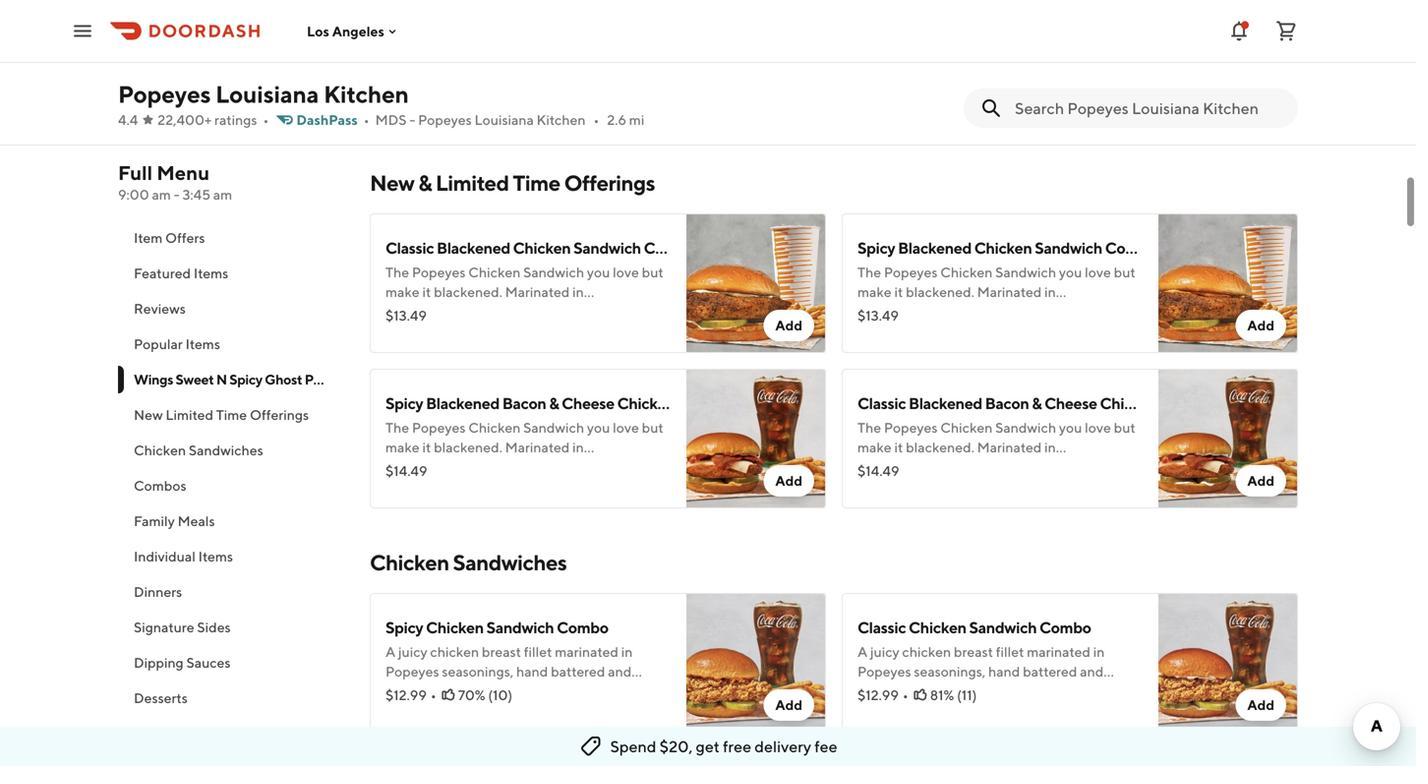 Task type: vqa. For each thing, say whether or not it's contained in the screenshot.
New associated with New & Limited Time Offerings
yes



Task type: locate. For each thing, give the bounding box(es) containing it.
your
[[517, 79, 545, 95]]

Item Search search field
[[1015, 97, 1283, 119]]

0 items, open order cart image
[[1275, 19, 1299, 43]]

mds - popeyes louisiana kitchen • 2.6 mi
[[375, 112, 645, 128]]

bacon
[[502, 394, 547, 413], [986, 394, 1030, 413]]

1 cheese from the left
[[562, 394, 615, 413]]

24pc up the breaded,
[[386, 60, 418, 76]]

sandwiches
[[189, 442, 263, 458], [453, 550, 567, 576]]

offerings down the 2.6
[[564, 170, 655, 196]]

sweet inside limited time 24pc wings available in sweet 'n spicy or ghost pepper. 24pc crispy chicken wings hand battered and breaded, available in your wing flavor choice. includes dipping sauce.
[[461, 40, 500, 56]]

chicken
[[513, 239, 571, 257], [975, 239, 1032, 257], [617, 394, 675, 413], [1101, 394, 1158, 413], [134, 442, 186, 458], [370, 550, 449, 576], [426, 618, 484, 637], [909, 618, 967, 637]]

1 vertical spatial 24pc
[[386, 60, 418, 76]]

add for classic chicken sandwich combo
[[1248, 697, 1275, 713]]

0 horizontal spatial $14.49
[[386, 463, 427, 479]]

$12.99
[[386, 687, 427, 703], [858, 687, 899, 703]]

wings sweet n spicy ghost pepper
[[134, 371, 349, 388]]

1 vertical spatial kitchen
[[537, 112, 586, 128]]

1 vertical spatial sweet
[[176, 371, 214, 388]]

louisiana down your
[[475, 112, 534, 128]]

chicken
[[464, 60, 512, 76]]

combo
[[644, 239, 696, 257], [1106, 239, 1157, 257], [748, 394, 800, 413], [1231, 394, 1283, 413], [557, 618, 609, 637], [1040, 618, 1092, 637]]

spicy inside limited time 24pc wings available in sweet 'n spicy or ghost pepper. 24pc crispy chicken wings hand battered and breaded, available in your wing flavor choice. includes dipping sauce.
[[519, 40, 553, 56]]

classic
[[386, 239, 434, 257], [858, 394, 906, 413], [858, 618, 906, 637]]

1 horizontal spatial time
[[513, 170, 561, 196]]

0 horizontal spatial sandwiches
[[189, 442, 263, 458]]

1 vertical spatial limited
[[166, 407, 213, 423]]

in up crispy
[[446, 40, 458, 56]]

1 bacon from the left
[[502, 394, 547, 413]]

2 vertical spatial classic
[[858, 618, 906, 637]]

kitchen up mds
[[324, 80, 409, 108]]

1 horizontal spatial bacon
[[986, 394, 1030, 413]]

&
[[418, 170, 432, 196], [549, 394, 559, 413], [1032, 394, 1042, 413]]

los angeles button
[[307, 23, 400, 39]]

1 vertical spatial chicken sandwiches
[[370, 550, 567, 576]]

in
[[446, 40, 458, 56], [503, 79, 514, 95]]

sandwiches down new limited time offerings button
[[189, 442, 263, 458]]

classic for classic blackened bacon & cheese chicken sandwich combo
[[858, 394, 906, 413]]

new & limited time offerings
[[370, 170, 655, 196]]

featured items
[[134, 265, 229, 281]]

1 horizontal spatial ghost
[[572, 40, 610, 56]]

0 horizontal spatial bacon
[[502, 394, 547, 413]]

0 vertical spatial sweet
[[461, 40, 500, 56]]

add button for spicy blackened chicken sandwich combo
[[1236, 310, 1287, 341]]

0 horizontal spatial wings
[[134, 371, 173, 388]]

2 $14.49 from the left
[[858, 463, 900, 479]]

time up chicken sandwiches button
[[216, 407, 247, 423]]

1 vertical spatial -
[[174, 186, 180, 203]]

limited time 24pc wings available in sweet 'n spicy or ghost pepper. 24pc crispy chicken wings hand battered and breaded, available in your wing flavor choice. includes dipping sauce.
[[386, 14, 669, 115]]

2 $13.49 from the left
[[858, 307, 899, 324]]

ghost right or
[[572, 40, 610, 56]]

1 $12.99 • from the left
[[386, 687, 437, 703]]

1 horizontal spatial kitchen
[[537, 112, 586, 128]]

choice.
[[618, 79, 663, 95]]

louisiana
[[216, 80, 319, 108], [475, 112, 534, 128]]

1 vertical spatial offerings
[[250, 407, 309, 423]]

items up n
[[186, 336, 220, 352]]

0 vertical spatial chicken sandwiches
[[134, 442, 263, 458]]

0 vertical spatial wings
[[530, 14, 575, 33]]

1 horizontal spatial $13.49
[[858, 307, 899, 324]]

blackened for spicy blackened chicken sandwich combo
[[898, 239, 972, 257]]

2 $12.99 from the left
[[858, 687, 899, 703]]

add button
[[764, 310, 815, 341], [1236, 310, 1287, 341], [764, 465, 815, 497], [1236, 465, 1287, 497], [764, 690, 815, 721], [1236, 690, 1287, 721]]

0 horizontal spatial $13.49
[[386, 307, 427, 324]]

0 horizontal spatial chicken sandwiches
[[134, 442, 263, 458]]

$12.99 • left 81%
[[858, 687, 909, 703]]

1 horizontal spatial cheese
[[1045, 394, 1098, 413]]

1 vertical spatial sandwiches
[[453, 550, 567, 576]]

0 horizontal spatial -
[[174, 186, 180, 203]]

dinners
[[134, 584, 182, 600]]

0 vertical spatial in
[[446, 40, 458, 56]]

1 horizontal spatial $14.49
[[858, 463, 900, 479]]

individual items button
[[118, 539, 346, 575]]

0 vertical spatial sandwiches
[[189, 442, 263, 458]]

cheese for classic
[[1045, 394, 1098, 413]]

1 horizontal spatial chicken sandwiches
[[370, 550, 567, 576]]

1 vertical spatial time
[[216, 407, 247, 423]]

0 vertical spatial 24pc
[[492, 14, 528, 33]]

classic chicken sandwich combo image
[[1159, 593, 1299, 733]]

dashpass •
[[296, 112, 370, 128]]

3:45
[[182, 186, 211, 203]]

(10)
[[488, 687, 513, 703]]

in up sauce.
[[503, 79, 514, 95]]

ghost left "pepper"
[[265, 371, 302, 388]]

sandwiches up spicy chicken sandwich combo
[[453, 550, 567, 576]]

0 vertical spatial popeyes
[[118, 80, 211, 108]]

$12.99 • left 70% at the left bottom of the page
[[386, 687, 437, 703]]

blackened
[[437, 239, 510, 257], [898, 239, 972, 257], [426, 394, 500, 413], [909, 394, 983, 413]]

0 horizontal spatial am
[[152, 186, 171, 203]]

battered
[[588, 60, 643, 76]]

• left mds
[[364, 112, 370, 128]]

classic blackened bacon & cheese chicken sandwich combo image
[[1159, 369, 1299, 509]]

0 vertical spatial limited
[[436, 170, 509, 196]]

0 horizontal spatial time
[[216, 407, 247, 423]]

0 horizontal spatial popeyes
[[118, 80, 211, 108]]

wings
[[515, 60, 551, 76]]

add for spicy chicken sandwich combo
[[776, 697, 803, 713]]

kitchen
[[324, 80, 409, 108], [537, 112, 586, 128]]

0 vertical spatial time
[[513, 170, 561, 196]]

1 horizontal spatial $12.99 •
[[858, 687, 909, 703]]

offerings inside button
[[250, 407, 309, 423]]

am right the 3:45
[[213, 186, 232, 203]]

1 vertical spatial ghost
[[265, 371, 302, 388]]

1 am from the left
[[152, 186, 171, 203]]

2 cheese from the left
[[1045, 394, 1098, 413]]

$14.49
[[386, 463, 427, 479], [858, 463, 900, 479]]

0 horizontal spatial louisiana
[[216, 80, 319, 108]]

blackened for spicy blackened bacon & cheese chicken sandwich combo
[[426, 394, 500, 413]]

0 horizontal spatial &
[[418, 170, 432, 196]]

1 horizontal spatial $12.99
[[858, 687, 899, 703]]

meals
[[178, 513, 215, 529]]

wings
[[530, 14, 575, 33], [134, 371, 173, 388]]

limited up chicken sandwiches button
[[166, 407, 213, 423]]

1 horizontal spatial wings
[[530, 14, 575, 33]]

items down the item offers button
[[194, 265, 229, 281]]

24pc
[[492, 14, 528, 33], [386, 60, 418, 76]]

1 vertical spatial classic
[[858, 394, 906, 413]]

22,400+ ratings •
[[158, 112, 269, 128]]

add for spicy blackened chicken sandwich combo
[[1248, 317, 1275, 334]]

1 vertical spatial in
[[503, 79, 514, 95]]

spicy for spicy blackened bacon & cheese chicken sandwich combo
[[386, 394, 423, 413]]

bacon for spicy
[[502, 394, 547, 413]]

add for classic blackened bacon & cheese chicken sandwich combo
[[1248, 473, 1275, 489]]

wings up or
[[530, 14, 575, 33]]

new inside button
[[134, 407, 163, 423]]

limited down mds - popeyes louisiana kitchen • 2.6 mi
[[436, 170, 509, 196]]

1 $12.99 from the left
[[386, 687, 427, 703]]

sauce.
[[492, 99, 531, 115]]

0 horizontal spatial new
[[134, 407, 163, 423]]

2 $12.99 • from the left
[[858, 687, 909, 703]]

offerings down wings sweet n spicy ghost pepper
[[250, 407, 309, 423]]

1 horizontal spatial offerings
[[564, 170, 655, 196]]

blackened for classic blackened chicken sandwich combo
[[437, 239, 510, 257]]

1 horizontal spatial louisiana
[[475, 112, 534, 128]]

70% (10)
[[458, 687, 513, 703]]

1 vertical spatial items
[[186, 336, 220, 352]]

am right 9:00
[[152, 186, 171, 203]]

1 $14.49 from the left
[[386, 463, 427, 479]]

0 horizontal spatial cheese
[[562, 394, 615, 413]]

combos
[[134, 478, 187, 494]]

$12.99 left 81%
[[858, 687, 899, 703]]

new
[[370, 170, 415, 196], [134, 407, 163, 423]]

time up classic blackened chicken sandwich combo
[[513, 170, 561, 196]]

classic chicken sandwich combo
[[858, 618, 1092, 637]]

family meals button
[[118, 504, 346, 539]]

flavor
[[580, 79, 615, 95]]

wings down popular
[[134, 371, 173, 388]]

2 am from the left
[[213, 186, 232, 203]]

popeyes down available
[[418, 112, 472, 128]]

new down mds
[[370, 170, 415, 196]]

chicken inside button
[[134, 442, 186, 458]]

0 horizontal spatial $12.99
[[386, 687, 427, 703]]

1 vertical spatial wings
[[134, 371, 173, 388]]

spicy blackened bacon & cheese chicken sandwich combo image
[[687, 369, 826, 509]]

items inside featured items button
[[194, 265, 229, 281]]

item offers
[[134, 230, 205, 246]]

louisiana up ratings
[[216, 80, 319, 108]]

2 vertical spatial items
[[198, 549, 233, 565]]

popular items button
[[118, 327, 346, 362]]

spicy for spicy chicken sandwich combo
[[386, 618, 423, 637]]

1 horizontal spatial &
[[549, 394, 559, 413]]

2 bacon from the left
[[986, 394, 1030, 413]]

spicy blackened chicken sandwich combo image
[[1159, 214, 1299, 353]]

- right mds
[[410, 112, 416, 128]]

add button for classic blackened bacon & cheese chicken sandwich combo
[[1236, 465, 1287, 497]]

items down family meals button
[[198, 549, 233, 565]]

$14.49 for spicy
[[386, 463, 427, 479]]

items for featured items
[[194, 265, 229, 281]]

& for spicy
[[549, 394, 559, 413]]

items inside individual items button
[[198, 549, 233, 565]]

1 horizontal spatial sweet
[[461, 40, 500, 56]]

popeyes up 22,400+
[[118, 80, 211, 108]]

popeyes
[[118, 80, 211, 108], [418, 112, 472, 128]]

dashpass
[[296, 112, 358, 128]]

beverages button
[[118, 716, 346, 752]]

1 horizontal spatial 24pc
[[492, 14, 528, 33]]

sweet up chicken
[[461, 40, 500, 56]]

items inside popular items button
[[186, 336, 220, 352]]

0 horizontal spatial 24pc
[[386, 60, 418, 76]]

signature sides
[[134, 619, 231, 636]]

1 horizontal spatial popeyes
[[418, 112, 472, 128]]

1 $13.49 from the left
[[386, 307, 427, 324]]

0 horizontal spatial kitchen
[[324, 80, 409, 108]]

1 horizontal spatial -
[[410, 112, 416, 128]]

new down popular
[[134, 407, 163, 423]]

-
[[410, 112, 416, 128], [174, 186, 180, 203]]

1 vertical spatial louisiana
[[475, 112, 534, 128]]

2 horizontal spatial &
[[1032, 394, 1042, 413]]

mi
[[629, 112, 645, 128]]

• down popeyes louisiana kitchen
[[263, 112, 269, 128]]

1 horizontal spatial am
[[213, 186, 232, 203]]

22,400+
[[158, 112, 212, 128]]

new for new limited time offerings
[[134, 407, 163, 423]]

1 horizontal spatial new
[[370, 170, 415, 196]]

0 vertical spatial new
[[370, 170, 415, 196]]

- left the 3:45
[[174, 186, 180, 203]]

sweet left n
[[176, 371, 214, 388]]

0 vertical spatial items
[[194, 265, 229, 281]]

ghost
[[572, 40, 610, 56], [265, 371, 302, 388]]

chicken sandwiches down new limited time offerings
[[134, 442, 263, 458]]

available
[[386, 40, 444, 56]]

0 vertical spatial ghost
[[572, 40, 610, 56]]

kitchen down wing
[[537, 112, 586, 128]]

0 horizontal spatial offerings
[[250, 407, 309, 423]]

24pc up 'n
[[492, 14, 528, 33]]

1 horizontal spatial in
[[503, 79, 514, 95]]

add button for spicy chicken sandwich combo
[[764, 690, 815, 721]]

cheese
[[562, 394, 615, 413], [1045, 394, 1098, 413]]

1 vertical spatial new
[[134, 407, 163, 423]]

0 vertical spatial louisiana
[[216, 80, 319, 108]]

reviews button
[[118, 291, 346, 327]]

spend
[[610, 737, 657, 756]]

chicken sandwiches up spicy chicken sandwich combo
[[370, 550, 567, 576]]

spicy for spicy blackened chicken sandwich combo
[[858, 239, 896, 257]]

$13.49
[[386, 307, 427, 324], [858, 307, 899, 324]]

•
[[263, 112, 269, 128], [364, 112, 370, 128], [594, 112, 600, 128], [431, 687, 437, 703], [903, 687, 909, 703]]

add for spicy blackened bacon & cheese chicken sandwich combo
[[776, 473, 803, 489]]

reviews
[[134, 301, 186, 317]]

0 vertical spatial classic
[[386, 239, 434, 257]]

0 horizontal spatial limited
[[166, 407, 213, 423]]

classic bacon & cheese chicken sandwich image
[[687, 749, 826, 766]]

$12.99 for spicy
[[386, 687, 427, 703]]

los
[[307, 23, 329, 39]]

$12.99 left 70% at the left bottom of the page
[[386, 687, 427, 703]]

time inside button
[[216, 407, 247, 423]]

classic for classic blackened chicken sandwich combo
[[386, 239, 434, 257]]

1 horizontal spatial sandwiches
[[453, 550, 567, 576]]

$13.49 for spicy
[[858, 307, 899, 324]]

0 horizontal spatial $12.99 •
[[386, 687, 437, 703]]



Task type: describe. For each thing, give the bounding box(es) containing it.
- inside "full menu 9:00 am - 3:45 am"
[[174, 186, 180, 203]]

dipping
[[442, 99, 489, 115]]

dipping sauces button
[[118, 645, 346, 681]]

new for new & limited time offerings
[[370, 170, 415, 196]]

fee
[[815, 737, 838, 756]]

$12.99 • for classic
[[858, 687, 909, 703]]

sides
[[197, 619, 231, 636]]

breaded,
[[386, 79, 442, 95]]

classic for classic chicken sandwich combo
[[858, 618, 906, 637]]

chicken sandwiches button
[[118, 433, 346, 468]]

'n
[[503, 40, 516, 56]]

item offers button
[[118, 220, 346, 256]]

chicken sandwiches inside chicken sandwiches button
[[134, 442, 263, 458]]

bacon for classic
[[986, 394, 1030, 413]]

full menu 9:00 am - 3:45 am
[[118, 161, 232, 203]]

items for popular items
[[186, 336, 220, 352]]

family meals
[[134, 513, 215, 529]]

open menu image
[[71, 19, 94, 43]]

offers
[[165, 230, 205, 246]]

limited inside button
[[166, 407, 213, 423]]

0 vertical spatial kitchen
[[324, 80, 409, 108]]

new limited time offerings
[[134, 407, 309, 423]]

and
[[646, 60, 669, 76]]

9:00
[[118, 186, 149, 203]]

wings inside limited time 24pc wings available in sweet 'n spicy or ghost pepper. 24pc crispy chicken wings hand battered and breaded, available in your wing flavor choice. includes dipping sauce.
[[530, 14, 575, 33]]

hand
[[554, 60, 586, 76]]

$13.49 for classic
[[386, 307, 427, 324]]

beverages
[[134, 726, 199, 742]]

70%
[[458, 687, 486, 703]]

0 horizontal spatial ghost
[[265, 371, 302, 388]]

popeyes louisiana kitchen
[[118, 80, 409, 108]]

$20,
[[660, 737, 693, 756]]

spicy chicken sandwich combo image
[[687, 593, 826, 733]]

crispy
[[421, 60, 461, 76]]

classic blackened bacon & cheese chicken sandwich combo
[[858, 394, 1283, 413]]

ratings
[[215, 112, 257, 128]]

angeles
[[332, 23, 385, 39]]

$29.99
[[386, 83, 430, 99]]

limited time 24pc wings image
[[687, 0, 826, 129]]

combos button
[[118, 468, 346, 504]]

blackened for classic blackened bacon & cheese chicken sandwich combo
[[909, 394, 983, 413]]

wing
[[547, 79, 577, 95]]

0 vertical spatial offerings
[[564, 170, 655, 196]]

limited
[[386, 14, 449, 33]]

desserts
[[134, 690, 188, 706]]

dinners button
[[118, 575, 346, 610]]

delivery
[[755, 737, 812, 756]]

new limited time offerings button
[[118, 397, 346, 433]]

includes
[[386, 99, 439, 115]]

signature sides button
[[118, 610, 346, 645]]

classic blackened chicken sandwich combo image
[[687, 214, 826, 353]]

• left the 2.6
[[594, 112, 600, 128]]

sandwiches inside button
[[189, 442, 263, 458]]

or
[[556, 40, 569, 56]]

cheese for spicy
[[562, 394, 615, 413]]

add for classic blackened chicken sandwich combo
[[776, 317, 803, 334]]

sauces
[[186, 655, 231, 671]]

0 horizontal spatial in
[[446, 40, 458, 56]]

1 vertical spatial popeyes
[[418, 112, 472, 128]]

pepper
[[305, 371, 349, 388]]

popular
[[134, 336, 183, 352]]

0 horizontal spatial sweet
[[176, 371, 214, 388]]

ghost inside limited time 24pc wings available in sweet 'n spicy or ghost pepper. 24pc crispy chicken wings hand battered and breaded, available in your wing flavor choice. includes dipping sauce.
[[572, 40, 610, 56]]

• left 81%
[[903, 687, 909, 703]]

featured
[[134, 265, 191, 281]]

items for individual items
[[198, 549, 233, 565]]

get
[[696, 737, 720, 756]]

menu
[[157, 161, 210, 184]]

full
[[118, 161, 153, 184]]

spend $20, get free delivery fee
[[610, 737, 838, 756]]

2.6
[[607, 112, 627, 128]]

0 vertical spatial -
[[410, 112, 416, 128]]

dipping
[[134, 655, 184, 671]]

add button for spicy blackened bacon & cheese chicken sandwich combo
[[764, 465, 815, 497]]

$14.49 for classic
[[858, 463, 900, 479]]

add button for classic blackened chicken sandwich combo
[[764, 310, 815, 341]]

81% (11)
[[931, 687, 977, 703]]

featured items button
[[118, 256, 346, 291]]

individual
[[134, 549, 196, 565]]

dipping sauces
[[134, 655, 231, 671]]

los angeles
[[307, 23, 385, 39]]

free
[[723, 737, 752, 756]]

mds
[[375, 112, 407, 128]]

spicy blackened chicken sandwich combo
[[858, 239, 1157, 257]]

4.4
[[118, 112, 138, 128]]

time
[[451, 14, 489, 33]]

n
[[216, 371, 227, 388]]

desserts button
[[118, 681, 346, 716]]

$12.99 for classic
[[858, 687, 899, 703]]

individual items
[[134, 549, 233, 565]]

$12.99 • for spicy
[[386, 687, 437, 703]]

family
[[134, 513, 175, 529]]

spicy blackened bacon & cheese chicken sandwich combo
[[386, 394, 800, 413]]

signature
[[134, 619, 194, 636]]

item
[[134, 230, 163, 246]]

popular items
[[134, 336, 220, 352]]

add button for classic chicken sandwich combo
[[1236, 690, 1287, 721]]

notification bell image
[[1228, 19, 1252, 43]]

& for classic
[[1032, 394, 1042, 413]]

81%
[[931, 687, 955, 703]]

spicy chicken sandwich combo
[[386, 618, 609, 637]]

(11)
[[957, 687, 977, 703]]

pepper.
[[613, 40, 661, 56]]

1 horizontal spatial limited
[[436, 170, 509, 196]]

• left 70% at the left bottom of the page
[[431, 687, 437, 703]]

available
[[444, 79, 500, 95]]

classic blackened chicken sandwich combo
[[386, 239, 696, 257]]



